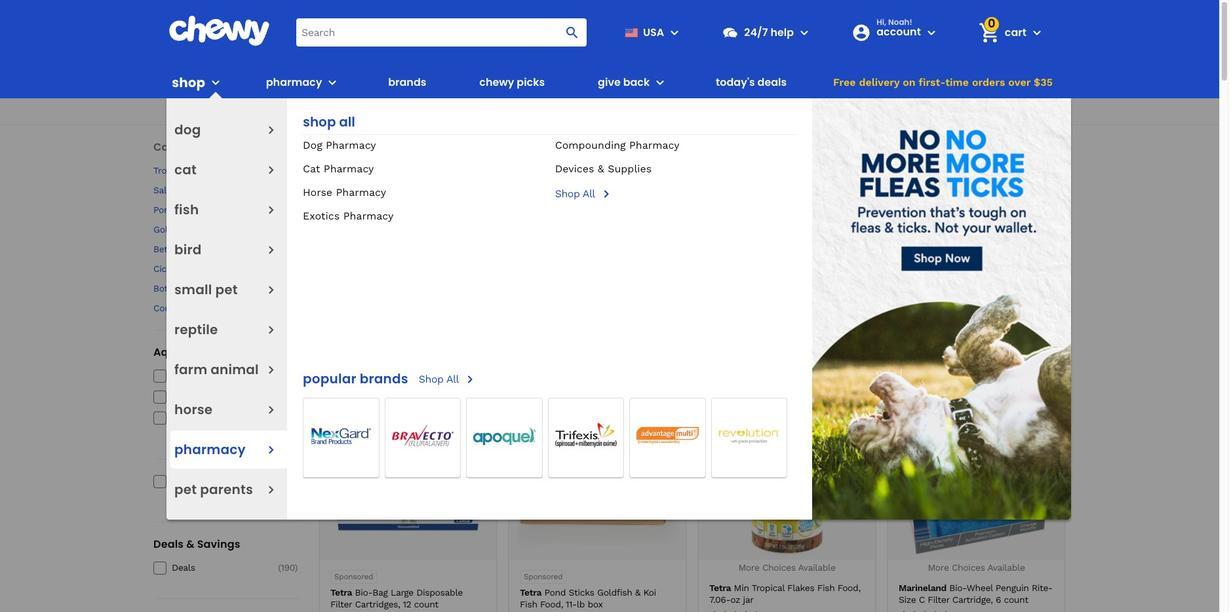 Task type: vqa. For each thing, say whether or not it's contained in the screenshot.
The Case related to Food,
no



Task type: locate. For each thing, give the bounding box(es) containing it.
cichlid link
[[787, 187, 854, 268], [153, 263, 265, 275]]

2 vertical spatial deals
[[172, 563, 195, 573]]

pharmacy left pharmacy menu icon
[[266, 75, 322, 90]]

1 sponsored from the left
[[334, 572, 373, 582]]

pet parents menu image
[[263, 482, 279, 498]]

c
[[919, 594, 925, 605]]

all
[[583, 188, 595, 200], [447, 373, 459, 386]]

1 horizontal spatial bio-
[[950, 583, 967, 593]]

pet left extra
[[174, 481, 197, 499]]

1 horizontal spatial on
[[903, 76, 916, 89]]

1 horizontal spatial choices
[[952, 563, 985, 573]]

24/7 help
[[744, 25, 794, 40]]

1 choices from the left
[[763, 563, 796, 573]]

chewy home image
[[169, 16, 270, 46]]

food,
[[838, 583, 861, 593], [540, 599, 563, 610]]

1 vertical spatial freshwater
[[172, 371, 219, 381]]

0 vertical spatial pharmacy
[[266, 75, 322, 90]]

type
[[396, 141, 413, 150], [425, 155, 465, 177], [211, 345, 237, 360]]

shop by fish type down all
[[347, 141, 413, 150]]

shop button
[[172, 67, 224, 98]]

1 horizontal spatial more choices available
[[928, 563, 1025, 573]]

jar
[[743, 594, 754, 605]]

deals right 'today's'
[[758, 75, 787, 90]]

deals down save
[[153, 537, 184, 552]]

1 horizontal spatial pharmacy link
[[261, 67, 322, 98]]

0 vertical spatial shop by fish type
[[347, 141, 413, 150]]

fish link
[[174, 195, 199, 224]]

1 horizontal spatial shop all
[[555, 188, 595, 200]]

1013
[[278, 244, 295, 255]]

bio-bag large disposable filter cartridges, 12 count
[[331, 588, 463, 610]]

pharmacy link left pharmacy menu icon
[[261, 67, 322, 98]]

& left koi
[[635, 588, 641, 598]]

1 vertical spatial shrimp
[[186, 303, 217, 314]]

on left first-
[[903, 76, 916, 89]]

tetra up 7.06-
[[710, 583, 731, 593]]

1 vertical spatial pond
[[545, 588, 566, 598]]

tropical inside min tropical flakes fish food, 7.06-oz jar
[[752, 583, 785, 593]]

) for ( 2595 )
[[295, 371, 298, 381]]

pharmacy up exotics pharmacy
[[336, 186, 386, 199]]

deals inside site banner
[[758, 75, 787, 90]]

help menu image
[[797, 25, 813, 40]]

pharmacy down marine, reef, or african cichlid tanks
[[174, 441, 246, 459]]

food, left 11-
[[540, 599, 563, 610]]

1 vertical spatial tropical
[[752, 583, 785, 593]]

shop down goldfish shop link
[[198, 244, 220, 255]]

0 horizontal spatial shop
[[172, 73, 205, 91]]

food, right flakes
[[838, 583, 861, 593]]

goldfish shop link
[[153, 224, 265, 236]]

1 vertical spatial pharmacy link
[[174, 435, 246, 464]]

more up the min
[[739, 563, 760, 573]]

horse
[[174, 401, 213, 419]]

shop left menu image
[[172, 73, 205, 91]]

shop all down devices on the left top of page
[[555, 188, 595, 200]]

1 vertical spatial all
[[447, 373, 459, 386]]

0 vertical spatial tropical
[[153, 165, 186, 176]]

1 horizontal spatial pharmacy
[[266, 75, 322, 90]]

( up 2422 link
[[271, 165, 274, 176]]

all down devices on the left top of page
[[583, 188, 595, 200]]

tropical up 'saltwater'
[[153, 165, 186, 176]]

shop all link up 'bravecto' image
[[419, 371, 478, 388]]

shop up goldfish shop
[[178, 205, 199, 215]]

pond down 'saltwater'
[[153, 205, 175, 215]]

brands
[[388, 75, 427, 90]]

save an extra 5% on every order!
[[170, 497, 289, 506]]

0 horizontal spatial choices
[[763, 563, 796, 573]]

1 horizontal spatial all
[[583, 188, 595, 200]]

shop left cat menu image at the left top of the page
[[239, 165, 261, 176]]

today's deals link
[[711, 67, 792, 98]]

box
[[588, 599, 603, 610]]

2 more from the left
[[928, 563, 949, 573]]

pond shop link
[[153, 204, 265, 216]]

( down ( 47
[[284, 303, 286, 314]]

2 sponsored from the left
[[524, 572, 563, 582]]

marine, reef, or african cichlid tanks link
[[172, 412, 265, 436]]

0 horizontal spatial tetra
[[331, 588, 352, 598]]

pharmacy link down marine, reef, or african cichlid tanks
[[174, 435, 246, 464]]

0 horizontal spatial cichlid
[[153, 264, 182, 274]]

( down 1153 link
[[275, 244, 278, 255]]

1 horizontal spatial coral & shrimp
[[867, 256, 930, 267]]

advantage multi image
[[630, 399, 705, 474]]

0 vertical spatial all
[[583, 188, 595, 200]]

saltwater fish shop
[[153, 185, 239, 195]]

2422 link
[[272, 184, 298, 196]]

all for the topmost shop all link
[[583, 188, 595, 200]]

dog pharmacy
[[303, 139, 376, 151]]

by up horse pharmacy on the top left of the page
[[364, 155, 385, 177]]

fish inside betta fish shop link
[[178, 244, 196, 255]]

order!
[[268, 497, 289, 506]]

& left savings
[[186, 537, 195, 552]]

shop all link down the supplies
[[555, 186, 797, 202]]

pharmacy up horse pharmacy "link"
[[324, 163, 374, 175]]

goldfish inside 'pond sticks goldfish & koi fish food, 11-lb box'
[[597, 588, 632, 598]]

12
[[403, 599, 411, 610]]

small pet link
[[174, 275, 238, 304]]

deals
[[758, 75, 787, 90], [153, 537, 184, 552], [172, 563, 195, 573]]

2 horizontal spatial tetra
[[710, 583, 731, 593]]

0 horizontal spatial pharmacy
[[174, 441, 246, 459]]

pharmacy for horse pharmacy
[[336, 186, 386, 199]]

choices up min tropical flakes fish food, 7.06-oz jar
[[763, 563, 796, 573]]

1 vertical spatial shop
[[303, 113, 336, 131]]

1 vertical spatial shop by fish type
[[319, 155, 465, 177]]

filter inside the bio-wheel penguin rite- size c filter cartridge, 6 count
[[928, 594, 950, 605]]

items image
[[978, 21, 1001, 44]]

more up marineland
[[928, 563, 949, 573]]

an
[[190, 497, 199, 506]]

bio- for wheel
[[950, 583, 967, 593]]

bio-wheel penguin rite- size c filter cartridge, 6 count
[[899, 583, 1053, 605]]

shrimp down coral & shrimp "image"
[[900, 256, 930, 267]]

disposable
[[417, 588, 463, 598]]

bio- up cartridges, on the left of the page
[[355, 588, 373, 598]]

pet right small at the left top
[[215, 281, 238, 299]]

picks
[[517, 75, 545, 90]]

0
[[988, 15, 996, 32]]

1 horizontal spatial goldfish
[[597, 588, 632, 598]]

0 vertical spatial pond
[[153, 205, 175, 215]]

0 vertical spatial type
[[396, 141, 413, 150]]

coral & shrimp down bottom feeder
[[153, 303, 217, 314]]

1 vertical spatial coral & shrimp
[[153, 303, 217, 314]]

1 vertical spatial coral
[[153, 303, 175, 314]]

1 horizontal spatial shop
[[303, 113, 336, 131]]

dog menu image
[[263, 122, 279, 138]]

1 vertical spatial goldfish
[[597, 588, 632, 598]]

coral & shrimp
[[867, 256, 930, 267], [153, 303, 217, 314]]

Search text field
[[296, 18, 587, 47]]

0 vertical spatial )
[[295, 371, 298, 381]]

deals link
[[172, 562, 265, 574]]

brands
[[360, 370, 408, 389]]

pond inside 'pond sticks goldfish & koi fish food, 11-lb box'
[[545, 588, 566, 598]]

cichlid down cichlid image
[[806, 256, 835, 267]]

pharmacy link for pharmacy menu image
[[174, 435, 246, 464]]

shop inside betta fish shop link
[[198, 244, 220, 255]]

1 horizontal spatial coral
[[867, 256, 889, 267]]

( for 1013
[[275, 244, 278, 255]]

( right small pet menu "image"
[[282, 283, 285, 294]]

0 vertical spatial shop
[[172, 73, 205, 91]]

( 190 )
[[278, 563, 298, 573]]

tropical up jar
[[752, 583, 785, 593]]

$20
[[474, 104, 494, 119]]

rite-
[[1032, 583, 1053, 593]]

0 horizontal spatial sponsored
[[334, 572, 373, 582]]

1 vertical spatial deals
[[153, 537, 184, 552]]

cat
[[174, 161, 197, 179]]

0 vertical spatial deals
[[758, 75, 787, 90]]

betta fish shop image
[[320, 187, 385, 252]]

count inside the bio-wheel penguin rite- size c filter cartridge, 6 count
[[1004, 594, 1029, 605]]

pharmacy menu image
[[325, 75, 341, 90]]

filter right c
[[928, 594, 950, 605]]

pond
[[153, 205, 175, 215], [545, 588, 566, 598]]

koi
[[644, 588, 656, 598]]

0 horizontal spatial more choices available
[[739, 563, 836, 573]]

coral & shrimp link inside list
[[865, 187, 932, 268]]

0 vertical spatial food,
[[838, 583, 861, 593]]

pond up 11-
[[545, 588, 566, 598]]

0 horizontal spatial bio-
[[355, 588, 373, 598]]

extra
[[201, 497, 219, 506]]

available up the "penguin"
[[988, 563, 1025, 573]]

0 vertical spatial coral
[[867, 256, 889, 267]]

bottom
[[153, 283, 185, 294]]

list
[[319, 187, 1066, 291]]

farm animal
[[174, 361, 259, 379]]

choices up wheel
[[952, 563, 985, 573]]

1 horizontal spatial cichlid
[[204, 425, 233, 435]]

cartridge,
[[953, 594, 993, 605]]

0 horizontal spatial available
[[798, 563, 836, 573]]

1 horizontal spatial more
[[928, 563, 949, 573]]

shop down tropical freshwater shop link
[[217, 185, 239, 195]]

0 horizontal spatial food,
[[540, 599, 563, 610]]

bio- for bag
[[355, 588, 373, 598]]

0 horizontal spatial filter
[[331, 599, 352, 610]]

count down the "penguin"
[[1004, 594, 1029, 605]]

bio- inside bio-bag large disposable filter cartridges, 12 count
[[355, 588, 373, 598]]

1 vertical spatial coral & shrimp link
[[153, 303, 265, 314]]

bird
[[174, 241, 202, 259]]

supplies
[[608, 163, 652, 175]]

1 available from the left
[[798, 563, 836, 573]]

goldfish down pond shop
[[153, 224, 189, 235]]

pharmacy for compounding pharmacy
[[630, 139, 680, 151]]

1 more from the left
[[739, 563, 760, 573]]

aquarium type
[[153, 345, 237, 360]]

available up flakes
[[798, 563, 836, 573]]

coral down the bottom
[[153, 303, 175, 314]]

pharmacy
[[266, 75, 322, 90], [174, 441, 246, 459]]

small
[[174, 281, 212, 299]]

( up horse menu 'icon'
[[271, 371, 274, 381]]

0 vertical spatial on
[[903, 76, 916, 89]]

pharmacy down all
[[326, 139, 376, 151]]

sponsored
[[334, 572, 373, 582], [524, 572, 563, 582]]

0 vertical spatial goldfish
[[153, 224, 189, 235]]

freshwater up saltwater fish shop link
[[189, 165, 236, 176]]

190
[[281, 563, 295, 573]]

count down disposable
[[414, 599, 439, 610]]

filter left cartridges, on the left of the page
[[331, 599, 352, 610]]

pharmacy up the supplies
[[630, 139, 680, 151]]

list containing cichlid
[[319, 187, 1066, 291]]

0 vertical spatial coral & shrimp link
[[865, 187, 932, 268]]

deals for deals & savings
[[153, 537, 184, 552]]

0 horizontal spatial pond
[[153, 205, 175, 215]]

1 horizontal spatial pond
[[545, 588, 566, 598]]

0 horizontal spatial coral & shrimp link
[[153, 303, 265, 314]]

1 horizontal spatial coral & shrimp link
[[865, 187, 932, 268]]

1 more choices available from the left
[[739, 563, 836, 573]]

0 horizontal spatial all
[[447, 373, 459, 386]]

2 available from the left
[[988, 563, 1025, 573]]

choices for wheel
[[952, 563, 985, 573]]

chewy
[[480, 75, 514, 90]]

101 link
[[280, 263, 298, 275]]

cichlid up the bottom
[[153, 264, 182, 274]]

cat menu image
[[263, 162, 279, 178]]

tanks
[[236, 425, 259, 435]]

1 vertical spatial )
[[295, 563, 298, 573]]

1 vertical spatial shop all link
[[419, 371, 478, 388]]

menu image
[[667, 25, 683, 40]]

flakes
[[788, 583, 815, 593]]

1 horizontal spatial shrimp
[[900, 256, 930, 267]]

& down compounding
[[598, 163, 604, 175]]

shop down dog pharmacy link
[[319, 155, 360, 177]]

2 ) from the top
[[295, 563, 298, 573]]

bottom feeder
[[153, 283, 216, 294]]

0 horizontal spatial more
[[739, 563, 760, 573]]

1 horizontal spatial sponsored
[[524, 572, 563, 582]]

0 horizontal spatial on
[[235, 497, 244, 506]]

shop down devices on the left top of page
[[555, 188, 580, 200]]

trifexis image
[[549, 399, 624, 474]]

1 horizontal spatial tetra
[[520, 588, 542, 598]]

0 vertical spatial pharmacy link
[[261, 67, 322, 98]]

2 more choices available from the left
[[928, 563, 1025, 573]]

more choices available up flakes
[[739, 563, 836, 573]]

count inside bio-bag large disposable filter cartridges, 12 count
[[414, 599, 439, 610]]

shop by fish type up horse pharmacy "link"
[[319, 155, 465, 177]]

shop down pond shop link
[[191, 224, 213, 235]]

tetra left sticks
[[520, 588, 542, 598]]

shop inside popup button
[[172, 73, 205, 91]]

deals down deals & savings
[[172, 563, 195, 573]]

1 horizontal spatial tropical
[[752, 583, 785, 593]]

coral down coral & shrimp "image"
[[867, 256, 889, 267]]

0 horizontal spatial pharmacy link
[[174, 435, 246, 464]]

coral & shrimp down coral & shrimp "image"
[[867, 256, 930, 267]]

shop all right brands
[[419, 373, 459, 386]]

1 vertical spatial pharmacy
[[174, 441, 246, 459]]

& down coral & shrimp "image"
[[892, 256, 897, 267]]

reptile link
[[174, 315, 218, 344]]

1153 link
[[276, 224, 298, 236]]

shop inside saltwater fish shop link
[[217, 185, 239, 195]]

goldfish
[[153, 224, 189, 235], [597, 588, 632, 598]]

betta fish shop link
[[153, 243, 265, 255]]

deals & savings
[[153, 537, 240, 552]]

1 horizontal spatial food,
[[838, 583, 861, 593]]

bio- up cartridge,
[[950, 583, 967, 593]]

1 horizontal spatial filter
[[928, 594, 950, 605]]

( 19
[[284, 303, 295, 314]]

pharmacy down horse pharmacy "link"
[[343, 210, 394, 222]]

shrimp down small pet
[[186, 303, 217, 314]]

min tropical flakes fish food, 7.06-oz jar
[[710, 583, 861, 605]]

sponsored for bio-
[[334, 572, 373, 582]]

0 vertical spatial pet
[[215, 281, 238, 299]]

( down 2422
[[274, 205, 277, 215]]

count
[[1004, 594, 1029, 605], [414, 599, 439, 610]]

0 vertical spatial coral & shrimp
[[867, 256, 930, 267]]

tropical
[[153, 165, 186, 176], [752, 583, 785, 593]]

0 horizontal spatial pet
[[174, 481, 197, 499]]

2 choices from the left
[[952, 563, 985, 573]]

cat pharmacy link
[[303, 163, 374, 175]]

$35
[[1034, 76, 1053, 89]]

freshwater down aquarium type
[[172, 371, 219, 381]]

shop up the dog
[[303, 113, 336, 131]]

sponsored up "bag"
[[334, 572, 373, 582]]

cichlid down reef,
[[204, 425, 233, 435]]

0 horizontal spatial coral & shrimp
[[153, 303, 217, 314]]

free delivery on first-time orders over $35 button
[[830, 67, 1057, 98]]

horse link
[[174, 395, 213, 424]]

1153
[[278, 224, 295, 235]]

revolution image
[[712, 399, 787, 474]]

11-
[[566, 599, 577, 610]]

0 horizontal spatial count
[[414, 599, 439, 610]]

tetra left "bag"
[[331, 588, 352, 598]]

hi,
[[877, 16, 887, 27]]

on right 5%
[[235, 497, 244, 506]]

&
[[598, 163, 604, 175], [892, 256, 897, 267], [178, 303, 183, 314], [186, 537, 195, 552], [635, 588, 641, 598]]

1 horizontal spatial count
[[1004, 594, 1029, 605]]

bio- inside the bio-wheel penguin rite- size c filter cartridge, 6 count
[[950, 583, 967, 593]]

goldfish up box on the left of page
[[597, 588, 632, 598]]

1 ) from the top
[[295, 371, 298, 381]]

0 horizontal spatial tropical
[[153, 165, 186, 176]]

filter
[[928, 594, 950, 605], [331, 599, 352, 610]]

0 horizontal spatial cichlid link
[[153, 263, 265, 275]]

by up cat pharmacy
[[368, 141, 377, 150]]

1 vertical spatial type
[[425, 155, 465, 177]]

more choices available for wheel
[[928, 563, 1025, 573]]

shop
[[172, 73, 205, 91], [303, 113, 336, 131]]

more choices available up wheel
[[928, 563, 1025, 573]]

pond shop
[[153, 205, 199, 215]]

0 horizontal spatial goldfish
[[153, 224, 189, 235]]

0 horizontal spatial coral
[[153, 303, 175, 314]]

filter inside bio-bag large disposable filter cartridges, 12 count
[[331, 599, 352, 610]]

sponsored up 'pond sticks goldfish & koi fish food, 11-lb box'
[[524, 572, 563, 582]]

pharmacy menu image
[[263, 442, 279, 458]]

0 vertical spatial shrimp
[[900, 256, 930, 267]]

1 horizontal spatial shop all link
[[555, 186, 797, 202]]

0 horizontal spatial shrimp
[[186, 303, 217, 314]]

large
[[391, 588, 414, 598]]

all up 'bravecto' image
[[447, 373, 459, 386]]

pet
[[215, 281, 238, 299], [174, 481, 197, 499]]

1 vertical spatial food,
[[540, 599, 563, 610]]

( for 47
[[282, 283, 285, 294]]

shop all
[[303, 113, 355, 131]]



Task type: describe. For each thing, give the bounding box(es) containing it.
free delivery on first-time orders over $35
[[834, 76, 1053, 89]]

horse pharmacy link
[[303, 186, 386, 199]]

saltwater
[[153, 185, 194, 195]]

$20 egift card with $49+ first order* use welcome link
[[0, 98, 1220, 125]]

cart
[[1005, 25, 1027, 40]]

deals for deals link
[[172, 563, 195, 573]]

exotics
[[303, 210, 340, 222]]

first-
[[919, 76, 946, 89]]

& inside 'pond sticks goldfish & koi fish food, 11-lb box'
[[635, 588, 641, 598]]

goldfish shop
[[153, 224, 213, 235]]

available for penguin
[[988, 563, 1025, 573]]

betta fish shop
[[153, 244, 220, 255]]

pet parents
[[174, 481, 253, 499]]

0 horizontal spatial shop all
[[419, 373, 459, 386]]

welcome
[[692, 104, 746, 119]]

cichlid inside marine, reef, or african cichlid tanks
[[204, 425, 233, 435]]

on inside button
[[903, 76, 916, 89]]

min
[[734, 583, 749, 593]]

shop right brands
[[419, 373, 444, 386]]

reptile
[[174, 321, 218, 339]]

horse pharmacy
[[303, 186, 386, 199]]

tropical freshwater shop link
[[153, 165, 265, 176]]

small pet
[[174, 281, 238, 299]]

cat pharmacy
[[303, 163, 374, 175]]

( 2595 )
[[271, 371, 298, 381]]

shop inside tropical freshwater shop link
[[239, 165, 261, 176]]

1 vertical spatial by
[[364, 155, 385, 177]]

horse
[[303, 186, 333, 199]]

0 vertical spatial shop all
[[555, 188, 595, 200]]

sponsored for pond
[[524, 572, 563, 582]]

cart menu image
[[1030, 25, 1045, 40]]

0 vertical spatial shop all link
[[555, 186, 797, 202]]

$49+
[[578, 104, 606, 119]]

24/7 help link
[[717, 17, 794, 48]]

menu image
[[208, 75, 224, 90]]

usa button
[[620, 17, 683, 48]]

( 47
[[282, 283, 295, 294]]

noah!
[[889, 16, 913, 27]]

autoship
[[186, 477, 227, 488]]

( right deals link
[[278, 563, 281, 573]]

more for bio-
[[928, 563, 949, 573]]

pharmacy for cat pharmacy
[[324, 163, 374, 175]]

cichlid image
[[788, 187, 853, 252]]

tetra for pond sticks goldfish & koi fish food, 11-lb box
[[520, 588, 542, 598]]

marine,
[[172, 413, 202, 423]]

coral & shrimp image
[[866, 187, 932, 252]]

chewy support image
[[722, 24, 739, 41]]

category
[[153, 140, 204, 155]]

2 horizontal spatial type
[[425, 155, 465, 177]]

popular brands
[[303, 370, 408, 389]]

0 horizontal spatial type
[[211, 345, 237, 360]]

available for flakes
[[798, 563, 836, 573]]

1 horizontal spatial type
[[396, 141, 413, 150]]

shop for shop all
[[303, 113, 336, 131]]

( 1272
[[274, 205, 295, 215]]

cartridges,
[[355, 599, 400, 610]]

shop all link
[[303, 113, 797, 135]]

coral & shrimp inside list
[[867, 256, 930, 267]]

apoquel image
[[467, 399, 542, 474]]

fish menu image
[[263, 202, 279, 218]]

hi, noah! account
[[877, 16, 921, 39]]

nexgard image
[[304, 399, 379, 474]]

1 horizontal spatial cichlid link
[[787, 187, 854, 268]]

1 vertical spatial on
[[235, 497, 244, 506]]

( for 19
[[284, 303, 286, 314]]

first
[[609, 104, 630, 119]]

reptile menu image
[[263, 322, 279, 338]]

0 vertical spatial freshwater
[[189, 165, 236, 176]]

cat
[[303, 163, 320, 175]]

bird menu image
[[263, 242, 279, 258]]

more for min
[[739, 563, 760, 573]]

sticks
[[569, 588, 594, 598]]

site banner
[[0, 0, 1220, 520]]

( for 1272
[[274, 205, 277, 215]]

submit search image
[[565, 25, 581, 40]]

freshwater link
[[172, 370, 265, 382]]

compounding pharmacy
[[555, 139, 680, 151]]

0 horizontal spatial shop all link
[[419, 371, 478, 388]]

6
[[996, 594, 1001, 605]]

today's deals
[[716, 75, 787, 90]]

bag
[[373, 588, 388, 598]]

devices
[[555, 163, 594, 175]]

dog link
[[174, 115, 201, 144]]

pharmacy for exotics pharmacy
[[343, 210, 394, 222]]

chewy picks link
[[474, 67, 550, 98]]

aquarium
[[153, 345, 208, 360]]

savings
[[197, 537, 240, 552]]

pharmacy link for pharmacy menu icon
[[261, 67, 322, 98]]

47
[[285, 283, 295, 294]]

pond for sticks
[[545, 588, 566, 598]]

exotics pharmacy link
[[303, 210, 394, 222]]

fish inside min tropical flakes fish food, 7.06-oz jar
[[818, 583, 835, 593]]

orders
[[972, 76, 1006, 89]]

3068
[[274, 165, 295, 176]]

Product search field
[[296, 18, 587, 47]]

all for the left shop all link
[[447, 373, 459, 386]]

bravecto image
[[385, 399, 460, 474]]

goldfish shop image
[[554, 187, 619, 252]]

small pet menu image
[[263, 282, 279, 298]]

1 horizontal spatial pet
[[215, 281, 238, 299]]

1 vertical spatial pet
[[174, 481, 197, 499]]

shop for shop
[[172, 73, 205, 91]]

with
[[553, 104, 576, 119]]

tetra for bio-bag large disposable filter cartridges, 12 count
[[331, 588, 352, 598]]

goldfish inside goldfish shop link
[[153, 224, 189, 235]]

( 3068
[[271, 165, 295, 176]]

size
[[899, 594, 916, 605]]

dog pharmacy link
[[303, 139, 376, 151]]

save
[[170, 497, 187, 506]]

food, inside min tropical flakes fish food, 7.06-oz jar
[[838, 583, 861, 593]]

pond sticks goldfish & koi fish food, 11-lb box
[[520, 588, 656, 610]]

account menu image
[[924, 25, 940, 40]]

0 vertical spatial by
[[368, 141, 377, 150]]

choices for tropical
[[763, 563, 796, 573]]

horse menu image
[[263, 402, 279, 418]]

shop inside pond shop link
[[178, 205, 199, 215]]

19
[[286, 303, 295, 314]]

( for 3068
[[271, 165, 274, 176]]

more choices available for tropical
[[739, 563, 836, 573]]

give back menu image
[[653, 75, 668, 90]]

fish inside saltwater fish shop link
[[197, 185, 214, 195]]

account
[[877, 24, 921, 39]]

farm animal menu image
[[263, 362, 279, 378]]

back
[[623, 75, 650, 90]]

2595
[[274, 371, 295, 381]]

food, inside 'pond sticks goldfish & koi fish food, 11-lb box'
[[540, 599, 563, 610]]

& inside site banner
[[598, 163, 604, 175]]

oz
[[731, 594, 740, 605]]

compounding pharmacy link
[[555, 139, 680, 151]]

today's
[[716, 75, 755, 90]]

order*
[[633, 104, 667, 119]]

devices & supplies
[[555, 163, 652, 175]]

tetra for min tropical flakes fish food, 7.06-oz jar
[[710, 583, 731, 593]]

2 horizontal spatial cichlid
[[806, 256, 835, 267]]

7.06-
[[710, 594, 731, 605]]

fish inside 'pond sticks goldfish & koi fish food, 11-lb box'
[[520, 599, 537, 610]]

cat link
[[174, 155, 197, 184]]

pharmacy for dog pharmacy
[[326, 139, 376, 151]]

) for ( 190 )
[[295, 563, 298, 573]]

parents
[[200, 481, 253, 499]]

pond for shop
[[153, 205, 175, 215]]

$20 egift card with $49+ first order* use welcome
[[474, 104, 746, 119]]

( 1013
[[275, 244, 295, 255]]

pet parents link
[[174, 475, 253, 504]]

1272
[[277, 205, 295, 215]]

& down bottom feeder
[[178, 303, 183, 314]]

use
[[670, 104, 690, 119]]

shop inside goldfish shop link
[[191, 224, 213, 235]]

101
[[283, 264, 295, 274]]

over
[[1009, 76, 1031, 89]]

shop down all
[[347, 141, 366, 150]]



